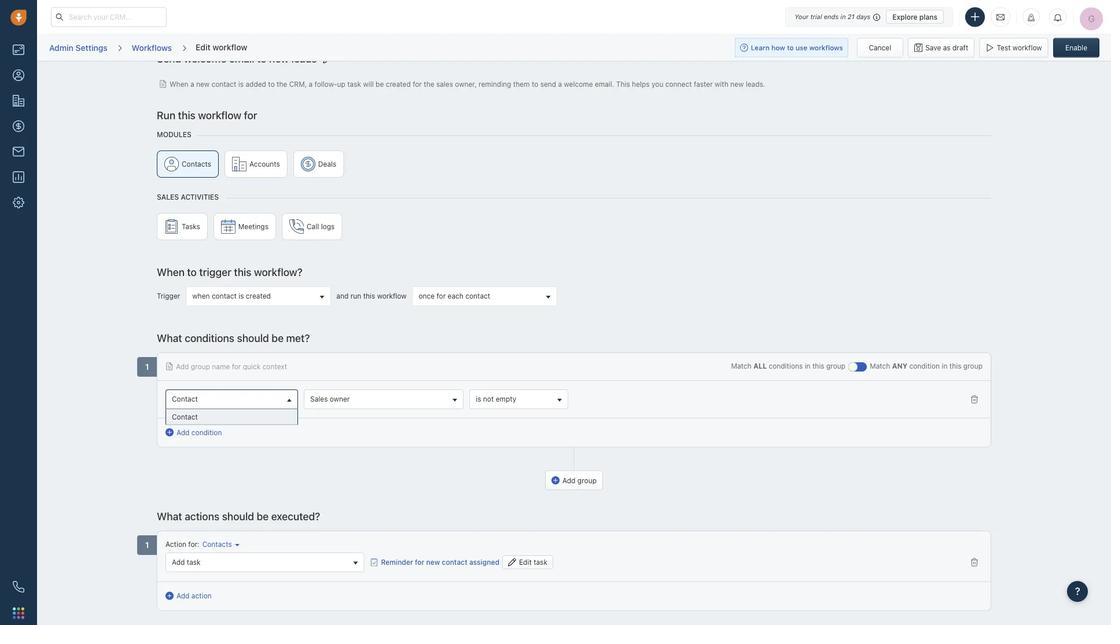 Task type: vqa. For each thing, say whether or not it's contained in the screenshot.
Context
yes



Task type: describe. For each thing, give the bounding box(es) containing it.
phone element
[[7, 575, 30, 598]]

is inside "button"
[[239, 292, 244, 300]]

up
[[337, 80, 345, 88]]

leads
[[291, 52, 317, 64]]

run this workflow for
[[157, 109, 257, 121]]

explore plans link
[[886, 10, 944, 24]]

to left send
[[532, 80, 538, 88]]

once for each contact button
[[412, 286, 557, 306]]

to right email
[[257, 52, 267, 64]]

phone image
[[13, 581, 24, 593]]

when contact is created button
[[186, 286, 331, 306]]

settings
[[76, 43, 107, 52]]

sales for sales owner
[[310, 395, 328, 403]]

and run this workflow
[[336, 292, 407, 300]]

contact for when a new contact is added to the crm, a follow-up task will be created for the sales owner, reminding them to send a welcome email. this helps you connect faster with new leads.
[[211, 80, 236, 88]]

0 vertical spatial created
[[386, 80, 411, 88]]

workflows
[[132, 43, 172, 52]]

match any condition in this group
[[870, 362, 983, 370]]

add group
[[563, 476, 597, 484]]

action
[[166, 540, 186, 548]]

days
[[856, 13, 871, 21]]

cancel
[[869, 44, 891, 52]]

test workflow button
[[980, 38, 1048, 58]]

once
[[419, 292, 435, 300]]

action for :
[[166, 540, 199, 548]]

name
[[212, 362, 230, 370]]

explore plans
[[893, 13, 938, 21]]

is not empty
[[476, 395, 516, 403]]

group for sales activities
[[157, 213, 991, 246]]

all
[[753, 362, 767, 370]]

contact for 'contact' list box
[[172, 413, 198, 421]]

accounts
[[249, 160, 280, 168]]

met?
[[286, 331, 310, 344]]

explore
[[893, 13, 918, 21]]

enable
[[1065, 44, 1087, 52]]

as
[[943, 44, 951, 52]]

reminding
[[479, 80, 511, 88]]

edit for edit task
[[519, 558, 532, 566]]

logs
[[321, 222, 335, 230]]

1 vertical spatial condition
[[191, 428, 222, 436]]

match for match any condition in this group
[[870, 362, 890, 370]]

when for when to trigger this workflow?
[[157, 265, 185, 278]]

tasks
[[182, 222, 200, 230]]

:
[[197, 540, 199, 548]]

what actions should be executed?
[[157, 510, 320, 522]]

workflow?
[[254, 265, 303, 278]]

actions
[[185, 510, 219, 522]]

each
[[448, 292, 463, 300]]

21
[[848, 13, 855, 21]]

created inside "button"
[[246, 292, 271, 300]]

0 vertical spatial conditions
[[185, 331, 234, 344]]

add for add group
[[563, 476, 576, 484]]

helps
[[632, 80, 650, 88]]

meetings
[[238, 222, 269, 230]]

run
[[351, 292, 361, 300]]

be for met?
[[272, 331, 284, 344]]

add action link
[[166, 590, 212, 601]]

1 horizontal spatial welcome
[[564, 80, 593, 88]]

when for when a new contact is added to the crm, a follow-up task will be created for the sales owner, reminding them to send a welcome email. this helps you connect faster with new leads.
[[170, 80, 188, 88]]

deals
[[318, 160, 336, 168]]

task for edit task
[[534, 558, 547, 566]]

connect
[[665, 80, 692, 88]]

trial
[[810, 13, 822, 21]]

add group button
[[545, 470, 603, 490]]

0 vertical spatial welcome
[[184, 52, 226, 64]]

workflow inside 'button'
[[1013, 44, 1042, 52]]

new up run this workflow for in the top left of the page
[[196, 80, 210, 88]]

what for what conditions should be met?
[[157, 331, 182, 344]]

group inside button
[[577, 476, 597, 484]]

added
[[246, 80, 266, 88]]

quick
[[243, 362, 261, 370]]

reminder for new contact assigned link
[[370, 557, 499, 567]]

2 a from the left
[[309, 80, 313, 88]]

workflow up send welcome email to new leads
[[213, 42, 247, 52]]

cancel button
[[857, 38, 903, 58]]

modules
[[157, 130, 191, 138]]

for left sales
[[413, 80, 422, 88]]

your trial ends in 21 days
[[795, 13, 871, 21]]

add condition link
[[166, 427, 222, 437]]

contact for once for each contact
[[465, 292, 490, 300]]

empty
[[496, 395, 516, 403]]

leads.
[[746, 80, 765, 88]]

trigger
[[199, 265, 231, 278]]

once for each contact
[[419, 292, 490, 300]]

context
[[263, 362, 287, 370]]

0 vertical spatial is
[[238, 80, 244, 88]]

admin settings link
[[49, 39, 108, 57]]

call logs button
[[282, 213, 342, 240]]

contact option
[[166, 409, 297, 424]]

contact list box
[[166, 409, 297, 424]]

when
[[192, 292, 210, 300]]

run
[[157, 109, 175, 121]]

sales activities
[[157, 193, 219, 201]]

call logs
[[307, 222, 335, 230]]

freshworks switcher image
[[13, 607, 24, 619]]

reminder
[[381, 558, 413, 566]]

save as draft button
[[908, 38, 975, 58]]

owner
[[330, 395, 350, 403]]

add for add task
[[172, 557, 185, 566]]

in for ends
[[840, 13, 846, 21]]

0 vertical spatial condition
[[909, 362, 940, 370]]

reminder for new contact assigned
[[381, 558, 499, 566]]

is inside button
[[476, 395, 481, 403]]

match for match all conditions in this group
[[731, 362, 752, 370]]

edit for edit workflow
[[196, 42, 210, 52]]

1 a from the left
[[190, 80, 194, 88]]

send
[[540, 80, 556, 88]]

add for add condition
[[177, 428, 190, 436]]

them
[[513, 80, 530, 88]]

sales owner button
[[304, 389, 464, 409]]

contact for 'contact' dropdown button
[[172, 395, 198, 403]]

executed?
[[271, 510, 320, 522]]

edit task button
[[502, 555, 553, 569]]



Task type: locate. For each thing, give the bounding box(es) containing it.
0 vertical spatial be
[[376, 80, 384, 88]]

0 vertical spatial sales
[[157, 193, 179, 201]]

1 what from the top
[[157, 331, 182, 344]]

to right added
[[268, 80, 275, 88]]

is left not
[[476, 395, 481, 403]]

is left added
[[238, 80, 244, 88]]

meetings button
[[213, 213, 276, 240]]

2 horizontal spatial be
[[376, 80, 384, 88]]

0 vertical spatial when
[[170, 80, 188, 88]]

crm,
[[289, 80, 307, 88]]

add for add action
[[177, 591, 190, 599]]

1 vertical spatial be
[[272, 331, 284, 344]]

send
[[157, 52, 181, 64]]

sales for sales activities
[[157, 193, 179, 201]]

a up run this workflow for in the top left of the page
[[190, 80, 194, 88]]

welcome down edit workflow
[[184, 52, 226, 64]]

workflow left once
[[377, 292, 407, 300]]

you
[[652, 80, 663, 88]]

for
[[413, 80, 422, 88], [244, 109, 257, 121], [437, 292, 446, 300], [232, 362, 241, 370], [188, 540, 197, 548], [415, 558, 424, 566]]

task inside "button"
[[534, 558, 547, 566]]

in for condition
[[942, 362, 948, 370]]

sales
[[436, 80, 453, 88]]

sales left "activities"
[[157, 193, 179, 201]]

edit inside "button"
[[519, 558, 532, 566]]

to left "trigger"
[[187, 265, 197, 278]]

admin settings
[[49, 43, 107, 52]]

contact right when
[[212, 292, 237, 300]]

1 horizontal spatial created
[[386, 80, 411, 88]]

0 vertical spatial contacts
[[182, 160, 211, 168]]

contact
[[211, 80, 236, 88], [212, 292, 237, 300], [465, 292, 490, 300], [442, 558, 467, 566]]

for right reminder
[[415, 558, 424, 566]]

save as draft
[[925, 44, 968, 52]]

this
[[178, 109, 195, 121], [234, 265, 251, 278], [363, 292, 375, 300], [813, 362, 824, 370], [950, 362, 962, 370]]

2 contact from the top
[[172, 413, 198, 421]]

add action button
[[166, 590, 223, 602]]

1 vertical spatial what
[[157, 510, 182, 522]]

add task button
[[166, 552, 364, 572]]

when up "trigger"
[[157, 265, 185, 278]]

be right the will at the top left of the page
[[376, 80, 384, 88]]

3 a from the left
[[558, 80, 562, 88]]

task right up
[[347, 80, 361, 88]]

workflow right run
[[198, 109, 241, 121]]

new
[[269, 52, 289, 64], [196, 80, 210, 88], [730, 80, 744, 88], [426, 558, 440, 566]]

condition right any
[[909, 362, 940, 370]]

contact down send welcome email to new leads
[[211, 80, 236, 88]]

what up action
[[157, 510, 182, 522]]

contact
[[172, 395, 198, 403], [172, 413, 198, 421]]

sales left owner
[[310, 395, 328, 403]]

for down added
[[244, 109, 257, 121]]

contacts up "activities"
[[182, 160, 211, 168]]

1 horizontal spatial match
[[870, 362, 890, 370]]

1 horizontal spatial conditions
[[769, 362, 803, 370]]

1 the from the left
[[277, 80, 287, 88]]

1 vertical spatial edit
[[519, 558, 532, 566]]

new right with
[[730, 80, 744, 88]]

add task
[[172, 557, 201, 566]]

edit task
[[519, 558, 547, 566]]

Search your CRM... text field
[[51, 7, 167, 27]]

1 vertical spatial contacts button
[[199, 539, 240, 549]]

email image
[[997, 12, 1005, 22]]

for left quick
[[232, 362, 241, 370]]

owner,
[[455, 80, 477, 88]]

1 horizontal spatial task
[[347, 80, 361, 88]]

workflows link
[[131, 39, 172, 57]]

sales inside button
[[310, 395, 328, 403]]

and
[[336, 292, 349, 300]]

workflow
[[213, 42, 247, 52], [1013, 44, 1042, 52], [198, 109, 241, 121], [377, 292, 407, 300]]

contacts right : at bottom left
[[202, 540, 232, 548]]

match all conditions in this group
[[731, 362, 846, 370]]

0 horizontal spatial welcome
[[184, 52, 226, 64]]

task
[[347, 80, 361, 88], [187, 557, 201, 566], [534, 558, 547, 566]]

condition down 'contact' list box
[[191, 428, 222, 436]]

0 horizontal spatial created
[[246, 292, 271, 300]]

be for executed?
[[257, 510, 269, 522]]

1 vertical spatial is
[[239, 292, 244, 300]]

1 vertical spatial should
[[222, 510, 254, 522]]

0 vertical spatial contact
[[172, 395, 198, 403]]

0 vertical spatial what
[[157, 331, 182, 344]]

welcome
[[184, 52, 226, 64], [564, 80, 593, 88]]

2 what from the top
[[157, 510, 182, 522]]

trigger
[[157, 292, 180, 300]]

email.
[[595, 80, 614, 88]]

contact inside dropdown button
[[172, 395, 198, 403]]

draft
[[953, 44, 968, 52]]

0 horizontal spatial task
[[187, 557, 201, 566]]

any
[[892, 362, 908, 370]]

1 vertical spatial contacts
[[202, 540, 232, 548]]

contact for reminder for new contact assigned
[[442, 558, 467, 566]]

faster
[[694, 80, 713, 88]]

1 horizontal spatial condition
[[909, 362, 940, 370]]

0 horizontal spatial conditions
[[185, 331, 234, 344]]

for left each
[[437, 292, 446, 300]]

test
[[997, 44, 1011, 52]]

2 group from the top
[[157, 213, 991, 246]]

deals button
[[293, 150, 344, 177]]

be
[[376, 80, 384, 88], [272, 331, 284, 344], [257, 510, 269, 522]]

new inside 'link'
[[426, 558, 440, 566]]

2 horizontal spatial in
[[942, 362, 948, 370]]

created
[[386, 80, 411, 88], [246, 292, 271, 300]]

when contact is created
[[192, 292, 271, 300]]

0 horizontal spatial edit
[[196, 42, 210, 52]]

contacts button down the actions
[[199, 539, 240, 549]]

tasks button
[[157, 213, 208, 240]]

when to trigger this workflow?
[[157, 265, 303, 278]]

0 horizontal spatial the
[[277, 80, 287, 88]]

match
[[731, 362, 752, 370], [870, 362, 890, 370]]

1 horizontal spatial edit
[[519, 558, 532, 566]]

enable button
[[1053, 38, 1100, 58]]

what down "trigger"
[[157, 331, 182, 344]]

group for modules
[[157, 150, 991, 183]]

activities
[[181, 193, 219, 201]]

0 vertical spatial contacts button
[[157, 150, 219, 177]]

2 horizontal spatial a
[[558, 80, 562, 88]]

edit right assigned
[[519, 558, 532, 566]]

should right the actions
[[222, 510, 254, 522]]

task for add task
[[187, 557, 201, 566]]

not
[[483, 395, 494, 403]]

edit
[[196, 42, 210, 52], [519, 558, 532, 566]]

group containing tasks
[[157, 213, 991, 246]]

should up quick
[[237, 331, 269, 344]]

should
[[237, 331, 269, 344], [222, 510, 254, 522]]

this
[[616, 80, 630, 88]]

contacts button down 'modules'
[[157, 150, 219, 177]]

conditions right all
[[769, 362, 803, 370]]

1 match from the left
[[731, 362, 752, 370]]

1 contact from the top
[[172, 395, 198, 403]]

0 horizontal spatial sales
[[157, 193, 179, 201]]

1 group from the top
[[157, 150, 991, 183]]

add group name for quick context
[[176, 362, 287, 370]]

match left any
[[870, 362, 890, 370]]

contact inside 'link'
[[442, 558, 467, 566]]

the
[[277, 80, 287, 88], [424, 80, 434, 88]]

1 horizontal spatial be
[[272, 331, 284, 344]]

add for add group name for quick context
[[176, 362, 189, 370]]

workflow right 'test'
[[1013, 44, 1042, 52]]

for inside button
[[437, 292, 446, 300]]

follow-
[[315, 80, 337, 88]]

contact right each
[[465, 292, 490, 300]]

contact inside button
[[465, 292, 490, 300]]

0 horizontal spatial condition
[[191, 428, 222, 436]]

contact left assigned
[[442, 558, 467, 566]]

welcome left 'email.' at the top
[[564, 80, 593, 88]]

email
[[229, 52, 254, 64]]

in right any
[[942, 362, 948, 370]]

accounts button
[[225, 150, 288, 177]]

task down : at bottom left
[[187, 557, 201, 566]]

edit up send welcome email to new leads
[[196, 42, 210, 52]]

0 vertical spatial edit
[[196, 42, 210, 52]]

test workflow
[[997, 44, 1042, 52]]

1 vertical spatial welcome
[[564, 80, 593, 88]]

add action
[[177, 591, 212, 599]]

condition
[[909, 362, 940, 370], [191, 428, 222, 436]]

2 the from the left
[[424, 80, 434, 88]]

be left executed?
[[257, 510, 269, 522]]

to
[[257, 52, 267, 64], [268, 80, 275, 88], [532, 80, 538, 88], [187, 265, 197, 278]]

1 horizontal spatial sales
[[310, 395, 328, 403]]

with
[[715, 80, 728, 88]]

0 horizontal spatial a
[[190, 80, 194, 88]]

1 vertical spatial group
[[157, 213, 991, 246]]

match left all
[[731, 362, 752, 370]]

a right crm,
[[309, 80, 313, 88]]

new left leads
[[269, 52, 289, 64]]

in for conditions
[[805, 362, 811, 370]]

1 vertical spatial created
[[246, 292, 271, 300]]

0 horizontal spatial match
[[731, 362, 752, 370]]

created right the will at the top left of the page
[[386, 80, 411, 88]]

in left 21
[[840, 13, 846, 21]]

add condition
[[177, 428, 222, 436]]

save
[[925, 44, 941, 52]]

contact inside "button"
[[212, 292, 237, 300]]

is not empty button
[[469, 389, 568, 409]]

contact inside option
[[172, 413, 198, 421]]

send welcome email to new leads
[[157, 52, 317, 64]]

should for actions
[[222, 510, 254, 522]]

when down send
[[170, 80, 188, 88]]

action
[[191, 591, 212, 599]]

new right reminder
[[426, 558, 440, 566]]

should for conditions
[[237, 331, 269, 344]]

0 vertical spatial group
[[157, 150, 991, 183]]

contact button
[[166, 389, 298, 409]]

the left sales
[[424, 80, 434, 88]]

2 match from the left
[[870, 362, 890, 370]]

0 vertical spatial should
[[237, 331, 269, 344]]

2 horizontal spatial task
[[534, 558, 547, 566]]

1 horizontal spatial the
[[424, 80, 434, 88]]

for right action
[[188, 540, 197, 548]]

group
[[157, 150, 991, 183], [157, 213, 991, 246]]

call
[[307, 222, 319, 230]]

group
[[826, 362, 846, 370], [963, 362, 983, 370], [191, 362, 210, 370], [577, 476, 597, 484]]

will
[[363, 80, 374, 88]]

in right all
[[805, 362, 811, 370]]

group containing contacts
[[157, 150, 991, 183]]

when a new contact is added to the crm, a follow-up task will be created for the sales owner, reminding them to send a welcome email. this helps you connect faster with new leads.
[[170, 80, 765, 88]]

1 vertical spatial conditions
[[769, 362, 803, 370]]

task inside button
[[187, 557, 201, 566]]

1 vertical spatial contact
[[172, 413, 198, 421]]

0 horizontal spatial in
[[805, 362, 811, 370]]

task right assigned
[[534, 558, 547, 566]]

2 vertical spatial is
[[476, 395, 481, 403]]

1 horizontal spatial in
[[840, 13, 846, 21]]

the left crm,
[[277, 80, 287, 88]]

1 horizontal spatial a
[[309, 80, 313, 88]]

created down the 'workflow?'
[[246, 292, 271, 300]]

your
[[795, 13, 809, 21]]

edit workflow
[[196, 42, 247, 52]]

for inside 'link'
[[415, 558, 424, 566]]

1 vertical spatial sales
[[310, 395, 328, 403]]

0 horizontal spatial be
[[257, 510, 269, 522]]

conditions up "name"
[[185, 331, 234, 344]]

a right send
[[558, 80, 562, 88]]

2 vertical spatial be
[[257, 510, 269, 522]]

be left met? at the left
[[272, 331, 284, 344]]

1 vertical spatial when
[[157, 265, 185, 278]]

what for what actions should be executed?
[[157, 510, 182, 522]]

is down when to trigger this workflow?
[[239, 292, 244, 300]]



